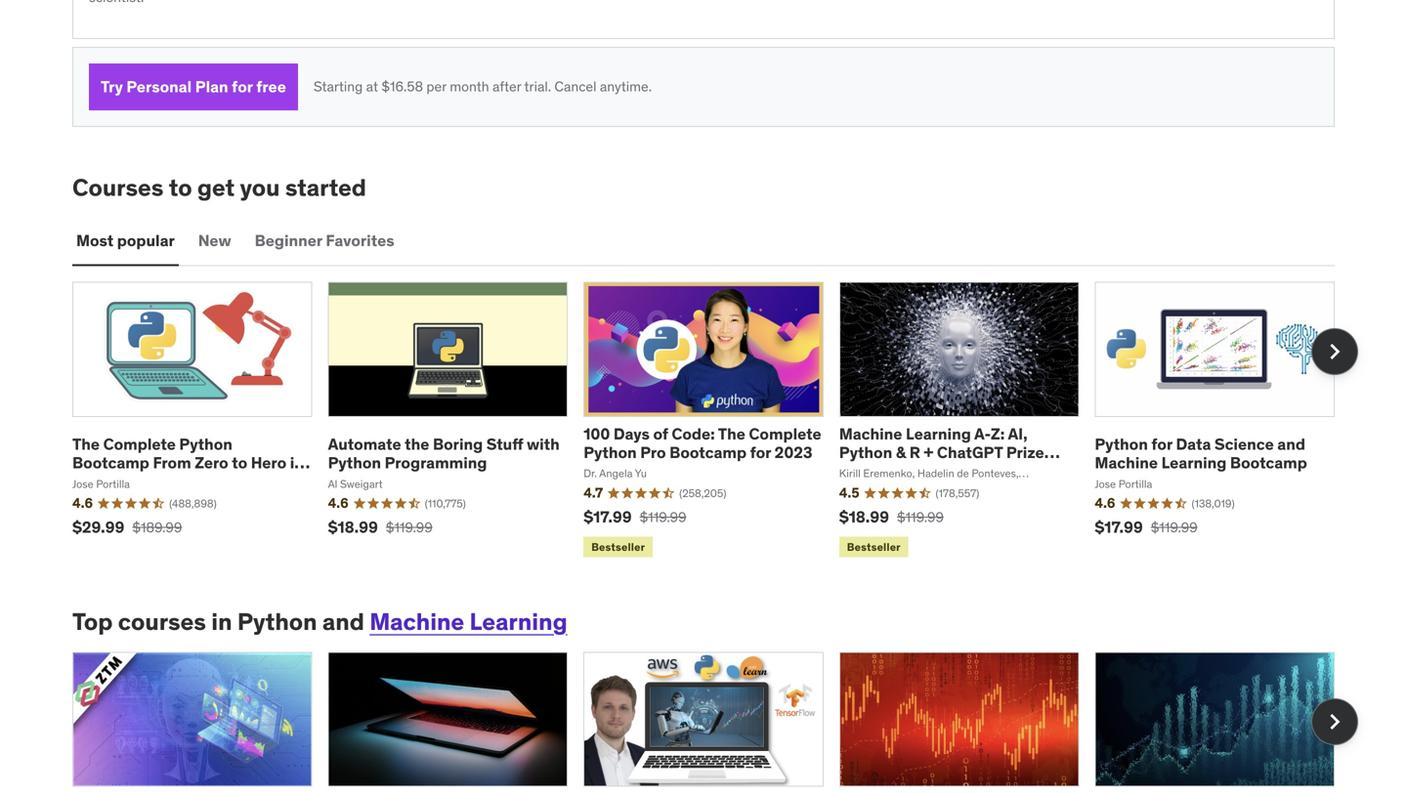 Task type: vqa. For each thing, say whether or not it's contained in the screenshot.
the rightmost "Complete"
yes



Task type: describe. For each thing, give the bounding box(es) containing it.
with
[[527, 434, 560, 454]]

automate the boring stuff with python programming link
[[328, 434, 560, 473]]

machine for python for data science and machine learning bootcamp
[[1095, 453, 1158, 473]]

z:
[[991, 424, 1005, 444]]

python for data science and machine learning bootcamp
[[1095, 434, 1307, 473]]

zero
[[195, 453, 228, 473]]

try personal plan for free link
[[89, 63, 298, 110]]

starting
[[314, 78, 363, 95]]

0 horizontal spatial to
[[169, 173, 192, 202]]

boring
[[433, 434, 483, 454]]

learning inside machine learning a-z: ai, python & r + chatgpt prize [2023]
[[906, 424, 971, 444]]

code:
[[672, 424, 715, 444]]

hero
[[251, 453, 286, 473]]

started
[[285, 173, 366, 202]]

you
[[240, 173, 280, 202]]

trial.
[[524, 78, 551, 95]]

machine for top courses in python and machine learning
[[370, 607, 464, 637]]

python inside python for data science and machine learning bootcamp
[[1095, 434, 1148, 454]]

of
[[653, 424, 668, 444]]

&
[[896, 443, 906, 463]]

try personal plan for free
[[101, 76, 286, 97]]

data
[[1176, 434, 1211, 454]]

new button
[[194, 218, 235, 265]]

month
[[450, 78, 489, 95]]

chatgpt
[[937, 443, 1003, 463]]

to inside the complete python bootcamp from zero to hero in python
[[232, 453, 247, 473]]

0 horizontal spatial for
[[232, 76, 253, 97]]

+
[[924, 443, 934, 463]]

science
[[1215, 434, 1274, 454]]

plan
[[195, 76, 228, 97]]

2023
[[775, 443, 813, 463]]

and for science
[[1278, 434, 1306, 454]]

learning for python for data science and machine learning bootcamp
[[1162, 453, 1227, 473]]

after
[[493, 78, 521, 95]]

stuff
[[486, 434, 523, 454]]

get
[[197, 173, 235, 202]]

beginner favorites
[[255, 231, 394, 251]]

cancel
[[554, 78, 597, 95]]

programming
[[385, 453, 487, 473]]

machine learning a-z: ai, python & r + chatgpt prize [2023]
[[839, 424, 1044, 481]]

100 days of code: the complete python pro bootcamp for 2023 link
[[584, 424, 822, 463]]

and for python
[[322, 607, 364, 637]]

for inside 100 days of code: the complete python pro bootcamp for 2023
[[750, 443, 771, 463]]

top
[[72, 607, 113, 637]]

most
[[76, 231, 114, 251]]



Task type: locate. For each thing, give the bounding box(es) containing it.
0 vertical spatial in
[[290, 453, 304, 473]]

pro
[[640, 443, 666, 463]]

python
[[179, 434, 232, 454], [1095, 434, 1148, 454], [584, 443, 637, 463], [839, 443, 892, 463], [328, 453, 381, 473], [72, 472, 126, 492], [237, 607, 317, 637]]

1 horizontal spatial the
[[718, 424, 745, 444]]

bootcamp left from
[[72, 453, 149, 473]]

next image for carousel element containing 100 days of code: the complete python pro bootcamp for 2023
[[1319, 336, 1351, 368]]

1 vertical spatial and
[[322, 607, 364, 637]]

2 horizontal spatial for
[[1152, 434, 1173, 454]]

1 horizontal spatial learning
[[906, 424, 971, 444]]

anytime.
[[600, 78, 652, 95]]

the complete python bootcamp from zero to hero in python link
[[72, 434, 310, 492]]

python inside 100 days of code: the complete python pro bootcamp for 2023
[[584, 443, 637, 463]]

popular
[[117, 231, 175, 251]]

0 vertical spatial next image
[[1319, 336, 1351, 368]]

0 horizontal spatial complete
[[103, 434, 176, 454]]

1 vertical spatial to
[[232, 453, 247, 473]]

0 horizontal spatial the
[[72, 434, 100, 454]]

2 next image from the top
[[1319, 706, 1351, 738]]

courses
[[72, 173, 164, 202]]

the right code:
[[718, 424, 745, 444]]

for
[[232, 76, 253, 97], [1152, 434, 1173, 454], [750, 443, 771, 463]]

in inside the complete python bootcamp from zero to hero in python
[[290, 453, 304, 473]]

the inside 100 days of code: the complete python pro bootcamp for 2023
[[718, 424, 745, 444]]

from
[[153, 453, 191, 473]]

1 next image from the top
[[1319, 336, 1351, 368]]

[2023]
[[839, 461, 888, 481]]

1 horizontal spatial bootcamp
[[670, 443, 747, 463]]

bootcamp
[[670, 443, 747, 463], [72, 453, 149, 473], [1230, 453, 1307, 473]]

bootcamp right data
[[1230, 453, 1307, 473]]

the
[[405, 434, 429, 454]]

ai,
[[1008, 424, 1028, 444]]

1 vertical spatial machine
[[1095, 453, 1158, 473]]

0 horizontal spatial and
[[322, 607, 364, 637]]

complete
[[749, 424, 822, 444], [103, 434, 176, 454]]

1 horizontal spatial machine
[[839, 424, 902, 444]]

1 horizontal spatial complete
[[749, 424, 822, 444]]

learning
[[906, 424, 971, 444], [1162, 453, 1227, 473], [470, 607, 567, 637]]

starting at $16.58 per month after trial. cancel anytime.
[[314, 78, 652, 95]]

1 horizontal spatial for
[[750, 443, 771, 463]]

0 horizontal spatial in
[[211, 607, 232, 637]]

top courses in python and machine learning
[[72, 607, 567, 637]]

bootcamp right of
[[670, 443, 747, 463]]

learning for top courses in python and machine learning
[[470, 607, 567, 637]]

personal
[[126, 76, 192, 97]]

to left get
[[169, 173, 192, 202]]

beginner favorites button
[[251, 218, 398, 265]]

0 vertical spatial machine
[[839, 424, 902, 444]]

learning inside python for data science and machine learning bootcamp
[[1162, 453, 1227, 473]]

0 vertical spatial and
[[1278, 434, 1306, 454]]

machine learning link
[[370, 607, 567, 637]]

1 horizontal spatial and
[[1278, 434, 1306, 454]]

for left 'free'
[[232, 76, 253, 97]]

100 days of code: the complete python pro bootcamp for 2023
[[584, 424, 822, 463]]

2 horizontal spatial bootcamp
[[1230, 453, 1307, 473]]

for left 2023
[[750, 443, 771, 463]]

in
[[290, 453, 304, 473], [211, 607, 232, 637]]

a-
[[974, 424, 991, 444]]

0 vertical spatial learning
[[906, 424, 971, 444]]

0 horizontal spatial bootcamp
[[72, 453, 149, 473]]

2 carousel element from the top
[[72, 652, 1358, 794]]

bootcamp inside python for data science and machine learning bootcamp
[[1230, 453, 1307, 473]]

1 vertical spatial next image
[[1319, 706, 1351, 738]]

2 vertical spatial learning
[[470, 607, 567, 637]]

the complete python bootcamp from zero to hero in python
[[72, 434, 304, 492]]

the inside the complete python bootcamp from zero to hero in python
[[72, 434, 100, 454]]

0 horizontal spatial machine
[[370, 607, 464, 637]]

the
[[718, 424, 745, 444], [72, 434, 100, 454]]

complete inside 100 days of code: the complete python pro bootcamp for 2023
[[749, 424, 822, 444]]

machine
[[839, 424, 902, 444], [1095, 453, 1158, 473], [370, 607, 464, 637]]

new
[[198, 231, 231, 251]]

and
[[1278, 434, 1306, 454], [322, 607, 364, 637]]

python inside machine learning a-z: ai, python & r + chatgpt prize [2023]
[[839, 443, 892, 463]]

for inside python for data science and machine learning bootcamp
[[1152, 434, 1173, 454]]

next image for 1st carousel element from the bottom
[[1319, 706, 1351, 738]]

1 vertical spatial in
[[211, 607, 232, 637]]

and inside python for data science and machine learning bootcamp
[[1278, 434, 1306, 454]]

beginner
[[255, 231, 322, 251]]

0 horizontal spatial learning
[[470, 607, 567, 637]]

2 horizontal spatial learning
[[1162, 453, 1227, 473]]

the left from
[[72, 434, 100, 454]]

0 vertical spatial to
[[169, 173, 192, 202]]

1 horizontal spatial in
[[290, 453, 304, 473]]

automate
[[328, 434, 401, 454]]

r
[[910, 443, 920, 463]]

bootcamp inside the complete python bootcamp from zero to hero in python
[[72, 453, 149, 473]]

free
[[256, 76, 286, 97]]

automate the boring stuff with python programming
[[328, 434, 560, 473]]

to
[[169, 173, 192, 202], [232, 453, 247, 473]]

bootcamp inside 100 days of code: the complete python pro bootcamp for 2023
[[670, 443, 747, 463]]

at
[[366, 78, 378, 95]]

most popular
[[76, 231, 175, 251]]

$16.58
[[381, 78, 423, 95]]

1 vertical spatial carousel element
[[72, 652, 1358, 794]]

100
[[584, 424, 610, 444]]

1 vertical spatial learning
[[1162, 453, 1227, 473]]

complete left the zero
[[103, 434, 176, 454]]

complete right code:
[[749, 424, 822, 444]]

favorites
[[326, 231, 394, 251]]

carousel element
[[72, 282, 1358, 562], [72, 652, 1358, 794]]

per
[[426, 78, 446, 95]]

2 vertical spatial machine
[[370, 607, 464, 637]]

0 vertical spatial carousel element
[[72, 282, 1358, 562]]

2 horizontal spatial machine
[[1095, 453, 1158, 473]]

courses
[[118, 607, 206, 637]]

try
[[101, 76, 123, 97]]

for left data
[[1152, 434, 1173, 454]]

python for data science and machine learning bootcamp link
[[1095, 434, 1307, 473]]

carousel element containing 100 days of code: the complete python pro bootcamp for 2023
[[72, 282, 1358, 562]]

python inside automate the boring stuff with python programming
[[328, 453, 381, 473]]

to right the zero
[[232, 453, 247, 473]]

days
[[614, 424, 650, 444]]

machine learning a-z: ai, python & r + chatgpt prize [2023] link
[[839, 424, 1060, 481]]

in right courses
[[211, 607, 232, 637]]

complete inside the complete python bootcamp from zero to hero in python
[[103, 434, 176, 454]]

1 horizontal spatial to
[[232, 453, 247, 473]]

courses to get you started
[[72, 173, 366, 202]]

in right hero
[[290, 453, 304, 473]]

1 carousel element from the top
[[72, 282, 1358, 562]]

machine inside machine learning a-z: ai, python & r + chatgpt prize [2023]
[[839, 424, 902, 444]]

next image
[[1319, 336, 1351, 368], [1319, 706, 1351, 738]]

most popular button
[[72, 218, 179, 265]]

prize
[[1006, 443, 1044, 463]]

machine inside python for data science and machine learning bootcamp
[[1095, 453, 1158, 473]]



